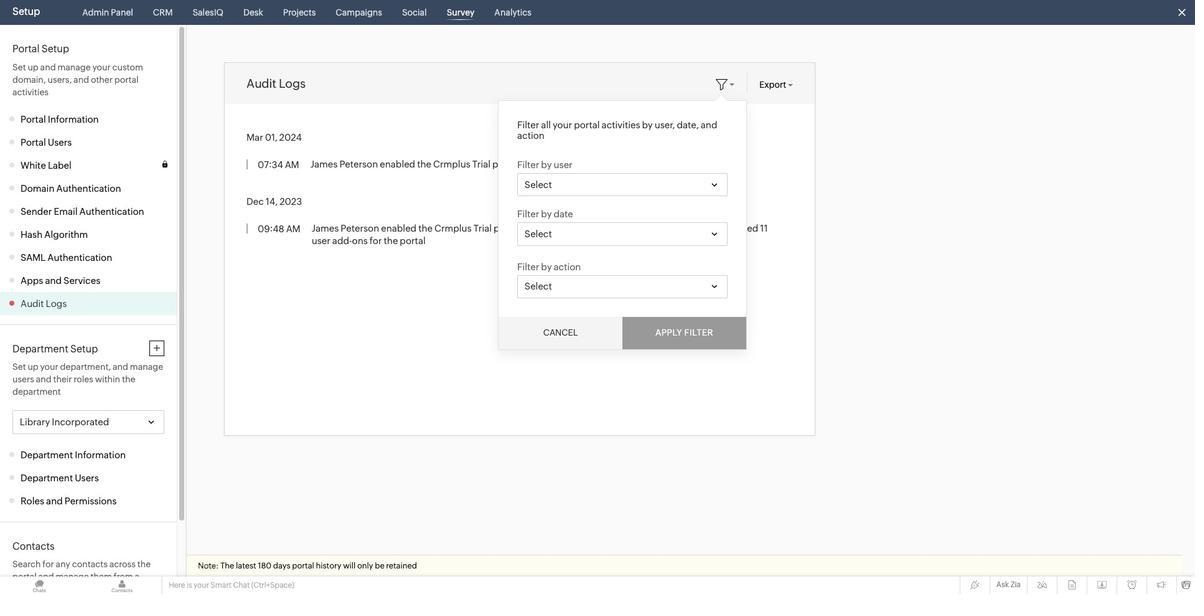 Task type: vqa. For each thing, say whether or not it's contained in the screenshot.
IS
yes



Task type: locate. For each thing, give the bounding box(es) containing it.
projects
[[283, 7, 316, 17]]

panel
[[111, 7, 133, 17]]

(ctrl+space)
[[251, 581, 294, 590]]

analytics link
[[490, 0, 537, 25]]

is
[[187, 581, 192, 590]]

social link
[[397, 0, 432, 25]]

social
[[402, 7, 427, 17]]

crm link
[[148, 0, 178, 25]]

here is your smart chat (ctrl+space)
[[169, 581, 294, 590]]

admin panel link
[[77, 0, 138, 25]]

ask zia
[[997, 580, 1021, 589]]

contacts image
[[83, 577, 161, 594]]

salesiq
[[193, 7, 223, 17]]

admin panel
[[82, 7, 133, 17]]

setup
[[12, 6, 40, 17]]

salesiq link
[[188, 0, 228, 25]]

campaigns link
[[331, 0, 387, 25]]

smart
[[211, 581, 232, 590]]

desk
[[243, 7, 263, 17]]

survey link
[[442, 0, 480, 25]]



Task type: describe. For each thing, give the bounding box(es) containing it.
your
[[194, 581, 209, 590]]

admin
[[82, 7, 109, 17]]

analytics
[[495, 7, 532, 17]]

crm
[[153, 7, 173, 17]]

zia
[[1011, 580, 1021, 589]]

chat
[[233, 581, 250, 590]]

here
[[169, 581, 185, 590]]

projects link
[[278, 0, 321, 25]]

chats image
[[0, 577, 78, 594]]

survey
[[447, 7, 475, 17]]

campaigns
[[336, 7, 382, 17]]

ask
[[997, 580, 1009, 589]]

desk link
[[238, 0, 268, 25]]



